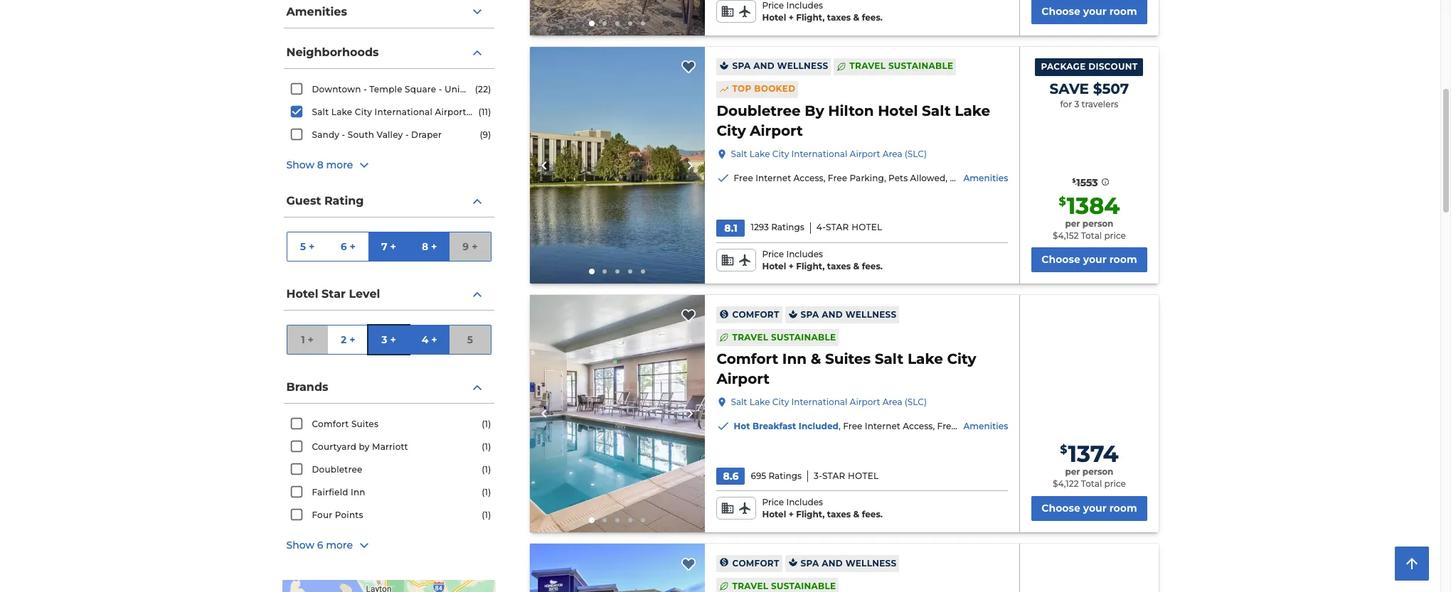 Task type: locate. For each thing, give the bounding box(es) containing it.
inn for fairfield
[[351, 487, 366, 498]]

2 vertical spatial area
[[883, 397, 903, 408]]

0 horizontal spatial 5
[[300, 240, 306, 253]]

1 vertical spatial per
[[1066, 467, 1081, 478]]

area up internet
[[883, 397, 903, 408]]

international
[[375, 107, 433, 117], [792, 149, 848, 159], [792, 397, 848, 408]]

inn for comfort
[[783, 351, 807, 368]]

2 vertical spatial travel sustainable
[[733, 581, 836, 592]]

choose your room down $4,122
[[1042, 502, 1138, 515]]

3 taxes from the top
[[827, 510, 851, 520]]

2 show from the top
[[286, 540, 315, 552]]

$ left 1384
[[1059, 195, 1067, 208]]

save
[[1050, 80, 1089, 97]]

2 taxes from the top
[[827, 261, 851, 272]]

room down $ 1384 per person $4,152 total price
[[1110, 254, 1138, 266]]

show down four
[[286, 540, 315, 552]]

1 taxes from the top
[[827, 12, 851, 23]]

2 go to image #4 image from the top
[[628, 270, 633, 274]]

+ inside button
[[308, 333, 314, 346]]

per inside $ 1374 per person $4,122 total price
[[1066, 467, 1081, 478]]

room up discount
[[1110, 5, 1138, 18]]

0 vertical spatial total
[[1081, 230, 1102, 241]]

2 vertical spatial $
[[1061, 444, 1068, 457]]

airport up hot
[[717, 371, 770, 388]]

per up $4,152
[[1066, 218, 1081, 229]]

1
[[301, 333, 305, 346]]

1 photo carousel region from the top
[[530, 0, 706, 35]]

$ left 1374 at right bottom
[[1061, 444, 1068, 457]]

(slc) up the access, in the right bottom of the page
[[905, 397, 927, 408]]

1 + button
[[287, 326, 328, 354]]

show for neighborhoods
[[286, 159, 315, 172]]

valley
[[377, 130, 403, 140]]

includes for 1374
[[787, 498, 823, 508]]

8.1
[[725, 222, 738, 235]]

city down top
[[717, 122, 746, 139]]

1 horizontal spatial doubletree
[[717, 102, 801, 119]]

1 vertical spatial amenities
[[964, 173, 1009, 183]]

choose your room button down $4,122
[[1032, 497, 1148, 522]]

0 horizontal spatial inn
[[351, 487, 366, 498]]

0 vertical spatial room
[[1110, 5, 1138, 18]]

show inside show 8 more button
[[286, 159, 315, 172]]

international up included on the bottom of page
[[792, 397, 848, 408]]

2 vertical spatial choose your room button
[[1032, 497, 1148, 522]]

suites up by
[[351, 419, 379, 430]]

8
[[317, 159, 324, 172], [422, 240, 429, 253]]

2 vertical spatial choose your room
[[1042, 502, 1138, 515]]

2 includes from the top
[[787, 249, 823, 260]]

package discount
[[1041, 61, 1138, 72]]

1 vertical spatial fees.
[[862, 261, 883, 272]]

salt lake city international airport area (slc) for save $507
[[731, 149, 927, 159]]

sandy - south valley - draper
[[312, 130, 442, 140]]

0 vertical spatial your
[[1084, 5, 1107, 18]]

salt inside comfort inn & suites salt lake city airport
[[875, 351, 904, 368]]

1 vertical spatial go to image #1 image
[[589, 269, 595, 275]]

price includes hotel + flight, taxes & fees. for 1374
[[762, 498, 883, 520]]

photo carousel region
[[530, 0, 706, 35], [530, 47, 706, 284], [530, 296, 706, 533], [530, 544, 706, 593]]

0 horizontal spatial 6
[[317, 540, 323, 552]]

1 vertical spatial suites
[[351, 419, 379, 430]]

star right 1293 ratings
[[826, 222, 849, 233]]

go to image #2 image for save $507
[[603, 270, 607, 274]]

+ for 6 +
[[350, 240, 356, 253]]

0 vertical spatial go to image #1 image
[[589, 20, 595, 26]]

salt lake city international airport area (slc) down doubletree by hilton hotel salt lake city airport
[[731, 149, 927, 159]]

choose your room button
[[1032, 0, 1148, 24], [1032, 248, 1148, 273], [1032, 497, 1148, 522]]

package
[[1041, 61, 1086, 72]]

university
[[445, 84, 489, 95]]

3 + button
[[369, 326, 409, 354]]

2 vertical spatial go to image #1 image
[[589, 518, 595, 524]]

1 horizontal spatial suites
[[825, 351, 871, 368]]

7 +
[[381, 240, 396, 253]]

2 vertical spatial includes
[[787, 498, 823, 508]]

(1) for by
[[482, 442, 491, 453]]

(1) for points
[[482, 510, 491, 521]]

show
[[286, 159, 315, 172], [286, 540, 315, 552]]

1 price includes hotel + flight, taxes & fees. from the top
[[762, 0, 883, 23]]

doubletree
[[717, 102, 801, 119], [312, 465, 363, 475]]

person down 1553
[[1083, 218, 1114, 229]]

amenities for 1374
[[964, 422, 1009, 432]]

price down 1384
[[1105, 230, 1126, 241]]

2 vertical spatial price
[[762, 498, 784, 508]]

,
[[839, 422, 841, 432]]

internet
[[865, 422, 901, 432]]

1 go to image #1 image from the top
[[589, 20, 595, 26]]

$ inside $ 1553
[[1073, 177, 1076, 184]]

more down sandy
[[326, 159, 353, 172]]

choose your room button down $4,152
[[1032, 248, 1148, 273]]

hotel inside doubletree by hilton hotel salt lake city airport
[[878, 102, 918, 119]]

1 vertical spatial international
[[792, 149, 848, 159]]

price for 1374
[[762, 498, 784, 508]]

1 show from the top
[[286, 159, 315, 172]]

1 vertical spatial price includes hotel + flight, taxes & fees.
[[762, 249, 883, 272]]

0 vertical spatial price
[[1105, 230, 1126, 241]]

3 price includes hotel + flight, taxes & fees. from the top
[[762, 498, 883, 520]]

1 vertical spatial your
[[1084, 254, 1107, 266]]

3 go to image #3 image from the top
[[616, 519, 620, 523]]

4 (1) from the top
[[482, 487, 491, 498]]

more for brands
[[326, 540, 353, 552]]

1 vertical spatial show
[[286, 540, 315, 552]]

international down the by
[[792, 149, 848, 159]]

8 right 7 +
[[422, 240, 429, 253]]

2 vertical spatial go to image #3 image
[[616, 519, 620, 523]]

0 vertical spatial price
[[762, 0, 784, 11]]

0 horizontal spatial doubletree
[[312, 465, 363, 475]]

1 person from the top
[[1083, 218, 1114, 229]]

5
[[300, 240, 306, 253], [467, 333, 473, 346]]

lake inside comfort inn & suites salt lake city airport
[[908, 351, 943, 368]]

more down the four points
[[326, 540, 353, 552]]

0 vertical spatial taxes
[[827, 12, 851, 23]]

8 +
[[422, 240, 437, 253]]

1 vertical spatial go to image #5 image
[[641, 270, 645, 274]]

choose your room down $4,152
[[1042, 254, 1138, 266]]

1 flight, from the top
[[796, 12, 825, 23]]

2 fees. from the top
[[862, 261, 883, 272]]

0 vertical spatial and
[[754, 61, 775, 71]]

per inside $ 1384 per person $4,152 total price
[[1066, 218, 1081, 229]]

2 vertical spatial travel
[[733, 581, 769, 592]]

0 vertical spatial 6
[[341, 240, 347, 253]]

doubletree for doubletree by hilton hotel salt lake city airport
[[717, 102, 801, 119]]

2 vertical spatial international
[[792, 397, 848, 408]]

1 horizontal spatial 5
[[467, 333, 473, 346]]

$ inside $ 1384 per person $4,152 total price
[[1059, 195, 1067, 208]]

0 vertical spatial show
[[286, 159, 315, 172]]

choose up package
[[1042, 5, 1081, 18]]

spa,
[[1310, 422, 1328, 432]]

international down the downtown - temple square - university park
[[375, 107, 433, 117]]

your up package discount
[[1084, 5, 1107, 18]]

go to image #5 image for 1374
[[641, 519, 645, 523]]

5 inside "button"
[[467, 333, 473, 346]]

hot breakfast included , free internet access, free parking, pets allowed, swimming pool, fitness center, kitchen, airport shuttle, spa, accessible rooms/facilities,
[[734, 422, 1452, 432]]

room
[[1110, 5, 1138, 18], [1110, 254, 1138, 266], [1110, 502, 1138, 515]]

more
[[326, 159, 353, 172], [326, 540, 353, 552]]

price includes hotel + flight, taxes & fees.
[[762, 0, 883, 23], [762, 249, 883, 272], [762, 498, 883, 520]]

2 go to image #2 image from the top
[[603, 270, 607, 274]]

ratings right 695
[[769, 471, 802, 482]]

+
[[789, 12, 794, 23], [309, 240, 315, 253], [350, 240, 356, 253], [390, 240, 396, 253], [431, 240, 437, 253], [472, 240, 478, 253], [789, 261, 794, 272], [308, 333, 314, 346], [350, 333, 356, 346], [390, 333, 396, 346], [431, 333, 437, 346], [789, 510, 794, 520]]

go to image #3 image
[[616, 21, 620, 25], [616, 270, 620, 274], [616, 519, 620, 523]]

5 (1) from the top
[[482, 510, 491, 521]]

- right square
[[439, 84, 442, 95]]

0 vertical spatial go to image #4 image
[[628, 21, 633, 25]]

go to image #2 image
[[603, 21, 607, 25], [603, 270, 607, 274], [603, 519, 607, 523]]

2 go to image #3 image from the top
[[616, 270, 620, 274]]

5 +
[[300, 240, 315, 253]]

3 right for
[[1075, 99, 1080, 109]]

choose your room up package discount
[[1042, 5, 1138, 18]]

2 vertical spatial amenities
[[964, 422, 1009, 432]]

6 down four
[[317, 540, 323, 552]]

1 vertical spatial go to image #2 image
[[603, 270, 607, 274]]

more for neighborhoods
[[326, 159, 353, 172]]

includes
[[787, 0, 823, 11], [787, 249, 823, 260], [787, 498, 823, 508]]

free right the access, in the right bottom of the page
[[938, 422, 957, 432]]

0 vertical spatial (slc)
[[492, 107, 515, 117]]

airport inside doubletree by hilton hotel salt lake city airport
[[750, 122, 803, 139]]

4-star hotel
[[817, 222, 883, 233]]

inn up points
[[351, 487, 366, 498]]

choose down $4,122
[[1042, 502, 1081, 515]]

2 vertical spatial room
[[1110, 502, 1138, 515]]

2 vertical spatial and
[[822, 558, 843, 569]]

and
[[754, 61, 775, 71], [822, 310, 843, 320], [822, 558, 843, 569]]

salt lake city international airport area (slc) down the downtown - temple square - university park
[[312, 107, 515, 117]]

1 vertical spatial taxes
[[827, 261, 851, 272]]

ratings
[[772, 222, 805, 233], [769, 471, 802, 482]]

salt lake city international airport area (slc) for 1374
[[731, 397, 927, 408]]

3 your from the top
[[1084, 502, 1107, 515]]

+ for 4 +
[[431, 333, 437, 346]]

flight, for 1374
[[796, 510, 825, 520]]

inn up breakfast
[[783, 351, 807, 368]]

international for 1374
[[792, 397, 848, 408]]

2 vertical spatial go to image #4 image
[[628, 519, 633, 523]]

salt lake city international airport area (slc)
[[312, 107, 515, 117], [731, 149, 927, 159], [731, 397, 927, 408]]

2 per from the top
[[1066, 467, 1081, 478]]

total for 1384
[[1081, 230, 1102, 241]]

lake inside doubletree by hilton hotel salt lake city airport
[[955, 102, 991, 119]]

+ inside 'button'
[[472, 240, 478, 253]]

2 price includes hotel + flight, taxes & fees. from the top
[[762, 249, 883, 272]]

2 (1) from the top
[[482, 442, 491, 453]]

1 vertical spatial price
[[762, 249, 784, 260]]

3 includes from the top
[[787, 498, 823, 508]]

1 vertical spatial room
[[1110, 254, 1138, 266]]

2 vertical spatial flight,
[[796, 510, 825, 520]]

9
[[463, 240, 469, 253]]

1 vertical spatial go to image #4 image
[[628, 270, 633, 274]]

salt
[[922, 102, 951, 119], [312, 107, 329, 117], [731, 149, 748, 159], [875, 351, 904, 368], [731, 397, 748, 408]]

sandy
[[312, 130, 340, 140]]

taxes for save $507
[[827, 261, 851, 272]]

choose
[[1042, 5, 1081, 18], [1042, 254, 1081, 266], [1042, 502, 1081, 515]]

6 right 5 + button
[[341, 240, 347, 253]]

1293 ratings
[[751, 222, 805, 233]]

3 fees. from the top
[[862, 510, 883, 520]]

5 inside button
[[300, 240, 306, 253]]

5 left 6 +
[[300, 240, 306, 253]]

(1)
[[482, 419, 491, 430], [482, 442, 491, 453], [482, 465, 491, 475], [482, 487, 491, 498], [482, 510, 491, 521]]

0 vertical spatial more
[[326, 159, 353, 172]]

8 down sandy
[[317, 159, 324, 172]]

1 +
[[301, 333, 314, 346]]

doubletree inside doubletree by hilton hotel salt lake city airport
[[717, 102, 801, 119]]

salt lake city international airport area (slc) up included on the bottom of page
[[731, 397, 927, 408]]

2 person from the top
[[1083, 467, 1114, 478]]

show inside show 6 more button
[[286, 540, 315, 552]]

(slc) right (11)
[[492, 107, 515, 117]]

go to image #5 image
[[641, 21, 645, 25], [641, 270, 645, 274], [641, 519, 645, 523]]

0 vertical spatial $
[[1073, 177, 1076, 184]]

0 vertical spatial choose
[[1042, 5, 1081, 18]]

3 price from the top
[[762, 498, 784, 508]]

go to image #4 image
[[628, 21, 633, 25], [628, 270, 633, 274], [628, 519, 633, 523]]

1 vertical spatial 6
[[317, 540, 323, 552]]

-
[[364, 84, 367, 95], [439, 84, 442, 95], [342, 130, 345, 140], [406, 130, 409, 140]]

show up guest
[[286, 159, 315, 172]]

city up parking,
[[947, 351, 977, 368]]

total right $4,152
[[1081, 230, 1102, 241]]

+ for 1 +
[[308, 333, 314, 346]]

per up $4,122
[[1066, 467, 1081, 478]]

0 vertical spatial includes
[[787, 0, 823, 11]]

area down doubletree by hilton hotel salt lake city airport element
[[883, 149, 903, 159]]

6
[[341, 240, 347, 253], [317, 540, 323, 552]]

travelers
[[1082, 99, 1119, 109]]

2 total from the top
[[1081, 479, 1102, 490]]

$
[[1073, 177, 1076, 184], [1059, 195, 1067, 208], [1061, 444, 1068, 457]]

1 vertical spatial sustainable
[[771, 332, 836, 343]]

0 vertical spatial fees.
[[862, 12, 883, 23]]

temple
[[369, 84, 403, 95]]

1 vertical spatial choose your room button
[[1032, 248, 1148, 273]]

2 vertical spatial star
[[823, 471, 846, 482]]

show for brands
[[286, 540, 315, 552]]

0 vertical spatial flight,
[[796, 12, 825, 23]]

3 right "2 +" button
[[382, 333, 387, 346]]

$ inside $ 1374 per person $4,122 total price
[[1061, 444, 1068, 457]]

0 vertical spatial choose your room
[[1042, 5, 1138, 18]]

1 vertical spatial salt lake city international airport area (slc)
[[731, 149, 927, 159]]

hotel inside dropdown button
[[286, 287, 318, 301]]

for
[[1061, 99, 1073, 109]]

0 vertical spatial star
[[826, 222, 849, 233]]

fitness
[[1134, 422, 1165, 432]]

1 vertical spatial area
[[883, 149, 903, 159]]

doubletree up "fairfield inn"
[[312, 465, 363, 475]]

0 vertical spatial doubletree
[[717, 102, 801, 119]]

2 vertical spatial spa and wellness
[[801, 558, 897, 569]]

0 vertical spatial go to image #2 image
[[603, 21, 607, 25]]

1 total from the top
[[1081, 230, 1102, 241]]

695
[[751, 471, 767, 482]]

sustainable
[[889, 61, 954, 71], [771, 332, 836, 343], [771, 581, 836, 592]]

5 for 5 +
[[300, 240, 306, 253]]

your down $ 1374 per person $4,122 total price at the right of the page
[[1084, 502, 1107, 515]]

1 price from the top
[[762, 0, 784, 11]]

hotel star level
[[286, 287, 380, 301]]

0 vertical spatial go to image #5 image
[[641, 21, 645, 25]]

3 flight, from the top
[[796, 510, 825, 520]]

person inside $ 1384 per person $4,152 total price
[[1083, 218, 1114, 229]]

1 vertical spatial choose your room
[[1042, 254, 1138, 266]]

0 vertical spatial person
[[1083, 218, 1114, 229]]

park
[[492, 84, 512, 95]]

2 vertical spatial choose
[[1042, 502, 1081, 515]]

3 go to image #4 image from the top
[[628, 519, 633, 523]]

person inside $ 1374 per person $4,122 total price
[[1083, 467, 1114, 478]]

1 vertical spatial ratings
[[769, 471, 802, 482]]

2 your from the top
[[1084, 254, 1107, 266]]

1 horizontal spatial inn
[[783, 351, 807, 368]]

price inside $ 1374 per person $4,122 total price
[[1105, 479, 1126, 490]]

(slc) for save $507
[[905, 149, 927, 159]]

(slc)
[[492, 107, 515, 117], [905, 149, 927, 159], [905, 397, 927, 408]]

0 vertical spatial ratings
[[772, 222, 805, 233]]

2 vertical spatial spa
[[801, 558, 820, 569]]

0 horizontal spatial suites
[[351, 419, 379, 430]]

2 + button
[[328, 326, 369, 354]]

total inside $ 1384 per person $4,152 total price
[[1081, 230, 1102, 241]]

$ left 1553
[[1073, 177, 1076, 184]]

1 (1) from the top
[[482, 419, 491, 430]]

lake
[[955, 102, 991, 119], [331, 107, 353, 117], [750, 149, 770, 159], [908, 351, 943, 368], [750, 397, 770, 408]]

go to image #1 image for save $507
[[589, 269, 595, 275]]

1 more from the top
[[326, 159, 353, 172]]

star down ','
[[823, 471, 846, 482]]

0 vertical spatial travel sustainable
[[850, 61, 954, 71]]

1 vertical spatial wellness
[[846, 310, 897, 320]]

0 vertical spatial amenities
[[286, 5, 347, 18]]

inn inside comfort inn & suites salt lake city airport
[[783, 351, 807, 368]]

$ for 1374
[[1061, 444, 1068, 457]]

2 more from the top
[[326, 540, 353, 552]]

2 vertical spatial your
[[1084, 502, 1107, 515]]

area down (22)
[[469, 107, 489, 117]]

go to image #5 image for save $507
[[641, 270, 645, 274]]

center,
[[1168, 422, 1199, 432]]

1374
[[1069, 441, 1119, 469]]

$4,122
[[1053, 479, 1079, 490]]

0 vertical spatial 5
[[300, 240, 306, 253]]

go to image #1 image
[[589, 20, 595, 26], [589, 269, 595, 275], [589, 518, 595, 524]]

2 choose your room from the top
[[1042, 254, 1138, 266]]

choose your room button up package discount
[[1032, 0, 1148, 24]]

2 price from the top
[[762, 249, 784, 260]]

city down booked
[[773, 149, 789, 159]]

neighborhoods button
[[284, 37, 494, 69]]

fees. for 1374
[[862, 510, 883, 520]]

flight,
[[796, 12, 825, 23], [796, 261, 825, 272], [796, 510, 825, 520]]

2 flight, from the top
[[796, 261, 825, 272]]

amenities inside dropdown button
[[286, 5, 347, 18]]

1 choose your room from the top
[[1042, 5, 1138, 18]]

1 per from the top
[[1066, 218, 1081, 229]]

taxes
[[827, 12, 851, 23], [827, 261, 851, 272], [827, 510, 851, 520]]

star left level at the left of page
[[322, 287, 346, 301]]

6 + button
[[328, 233, 369, 261]]

0 vertical spatial international
[[375, 107, 433, 117]]

comfort
[[733, 310, 780, 320], [717, 351, 779, 368], [312, 419, 349, 430], [733, 558, 780, 569]]

price for 1374
[[1105, 479, 1126, 490]]

2 vertical spatial go to image #2 image
[[603, 519, 607, 523]]

your down $ 1384 per person $4,152 total price
[[1084, 254, 1107, 266]]

5 right 4 +
[[467, 333, 473, 346]]

2 go to image #5 image from the top
[[641, 270, 645, 274]]

total right $4,122
[[1081, 479, 1102, 490]]

spa and wellness
[[733, 61, 829, 71], [801, 310, 897, 320], [801, 558, 897, 569]]

3 go to image #5 image from the top
[[641, 519, 645, 523]]

1 vertical spatial doubletree
[[312, 465, 363, 475]]

total inside $ 1374 per person $4,122 total price
[[1081, 479, 1102, 490]]

doubletree down top booked
[[717, 102, 801, 119]]

guest
[[286, 194, 321, 208]]

1 price from the top
[[1105, 230, 1126, 241]]

1 vertical spatial inn
[[351, 487, 366, 498]]

0 vertical spatial go to image #3 image
[[616, 21, 620, 25]]

spa
[[733, 61, 751, 71], [801, 310, 820, 320], [801, 558, 820, 569]]

1 go to image #4 image from the top
[[628, 21, 633, 25]]

free right ','
[[843, 422, 863, 432]]

ratings right 1293
[[772, 222, 805, 233]]

- left south
[[342, 130, 345, 140]]

3 go to image #2 image from the top
[[603, 519, 607, 523]]

price down 1374 at right bottom
[[1105, 479, 1126, 490]]

2 room from the top
[[1110, 254, 1138, 266]]

show 6 more button
[[286, 538, 491, 555]]

2 go to image #1 image from the top
[[589, 269, 595, 275]]

international for save $507
[[792, 149, 848, 159]]

1 vertical spatial flight,
[[796, 261, 825, 272]]

3 choose your room button from the top
[[1032, 497, 1148, 522]]

3 go to image #1 image from the top
[[589, 518, 595, 524]]

2 vertical spatial price includes hotel + flight, taxes & fees.
[[762, 498, 883, 520]]

person down hot breakfast included , free internet access, free parking, pets allowed, swimming pool, fitness center, kitchen, airport shuttle, spa, accessible rooms/facilities, at the bottom right of page
[[1083, 467, 1114, 478]]

price inside $ 1384 per person $4,152 total price
[[1105, 230, 1126, 241]]

(1) for suites
[[482, 419, 491, 430]]

choose down $4,152
[[1042, 254, 1081, 266]]

2 vertical spatial (slc)
[[905, 397, 927, 408]]

3 room from the top
[[1110, 502, 1138, 515]]

per for 1374
[[1066, 467, 1081, 478]]

3
[[1075, 99, 1080, 109], [382, 333, 387, 346]]

0 vertical spatial per
[[1066, 218, 1081, 229]]

0 vertical spatial 8
[[317, 159, 324, 172]]

person
[[1083, 218, 1114, 229], [1083, 467, 1114, 478]]

airport down booked
[[750, 122, 803, 139]]

suites up ','
[[825, 351, 871, 368]]

2 price from the top
[[1105, 479, 1126, 490]]

area
[[469, 107, 489, 117], [883, 149, 903, 159], [883, 397, 903, 408]]

&
[[854, 12, 860, 23], [854, 261, 860, 272], [811, 351, 821, 368], [854, 510, 860, 520]]

1 vertical spatial includes
[[787, 249, 823, 260]]

go to image #4 image for 1374
[[628, 519, 633, 523]]

0 vertical spatial inn
[[783, 351, 807, 368]]

(slc) down doubletree by hilton hotel salt lake city airport element
[[905, 149, 927, 159]]

room down $ 1374 per person $4,122 total price at the right of the page
[[1110, 502, 1138, 515]]



Task type: vqa. For each thing, say whether or not it's contained in the screenshot.
KAYAK Miami Beach
no



Task type: describe. For each thing, give the bounding box(es) containing it.
go to image #3 image for 1374
[[616, 519, 620, 523]]

1 your from the top
[[1084, 5, 1107, 18]]

3 photo carousel region from the top
[[530, 296, 706, 533]]

courtyard by marriott
[[312, 442, 408, 453]]

pool,
[[1110, 422, 1132, 432]]

4 +
[[422, 333, 437, 346]]

allowed,
[[1020, 422, 1057, 432]]

rating
[[324, 194, 364, 208]]

2 choose your room button from the top
[[1032, 248, 1148, 273]]

flight, for save $507
[[796, 261, 825, 272]]

1 vertical spatial travel sustainable
[[733, 332, 836, 343]]

3 choose from the top
[[1042, 502, 1081, 515]]

2 +
[[341, 333, 356, 346]]

total for 1374
[[1081, 479, 1102, 490]]

marriott
[[372, 442, 408, 453]]

+ for 9 +
[[472, 240, 478, 253]]

for 3 travelers
[[1061, 99, 1119, 109]]

$4,152
[[1053, 230, 1079, 241]]

comfort inn & suites salt lake city airport element
[[717, 350, 1009, 389]]

(slc) for 1374
[[905, 397, 927, 408]]

airport down university
[[435, 107, 467, 117]]

1553
[[1077, 176, 1098, 189]]

1 go to image #5 image from the top
[[641, 21, 645, 25]]

swimming pool image
[[530, 296, 706, 533]]

(1) for inn
[[482, 487, 491, 498]]

2 vertical spatial sustainable
[[771, 581, 836, 592]]

fairfield
[[312, 487, 348, 498]]

comfort inside comfort inn & suites salt lake city airport
[[717, 351, 779, 368]]

suites inside comfort inn & suites salt lake city airport
[[825, 351, 871, 368]]

3 (1) from the top
[[482, 465, 491, 475]]

top booked
[[733, 84, 796, 94]]

neighborhoods
[[286, 45, 379, 59]]

0 vertical spatial sustainable
[[889, 61, 954, 71]]

go to image #1 image for 1374
[[589, 518, 595, 524]]

doubletree by hilton hotel salt lake city airport element
[[717, 101, 1009, 140]]

brands button
[[284, 372, 494, 404]]

go to image #2 image for 1374
[[603, 519, 607, 523]]

1 room from the top
[[1110, 5, 1138, 18]]

1 go to image #3 image from the top
[[616, 21, 620, 25]]

area for save $507
[[883, 149, 903, 159]]

& inside comfort inn & suites salt lake city airport
[[811, 351, 821, 368]]

fairfield inn
[[312, 487, 366, 498]]

star for save $507
[[826, 222, 849, 233]]

$ for 1384
[[1059, 195, 1067, 208]]

swimming
[[1060, 422, 1108, 432]]

included
[[799, 422, 839, 432]]

1293
[[751, 222, 769, 233]]

parking,
[[959, 422, 996, 432]]

3-star hotel
[[814, 471, 879, 482]]

hilton
[[829, 102, 874, 119]]

2
[[341, 333, 347, 346]]

$ 1553
[[1073, 176, 1098, 189]]

5 + button
[[287, 233, 328, 261]]

person for 1374
[[1083, 467, 1114, 478]]

courtyard
[[312, 442, 357, 453]]

ratings for save $507
[[772, 222, 805, 233]]

+ for 3 +
[[390, 333, 396, 346]]

square
[[405, 84, 437, 95]]

$ 1384 per person $4,152 total price
[[1053, 192, 1126, 241]]

doubletree for doubletree
[[312, 465, 363, 475]]

1 includes from the top
[[787, 0, 823, 11]]

0 vertical spatial spa and wellness
[[733, 61, 829, 71]]

person for 1384
[[1083, 218, 1114, 229]]

airport left shuttle,
[[1240, 422, 1271, 432]]

shuttle,
[[1273, 422, 1307, 432]]

city up breakfast
[[773, 397, 789, 408]]

booked
[[755, 84, 796, 94]]

9 + button
[[450, 233, 491, 261]]

4-
[[817, 222, 826, 233]]

area for 1374
[[883, 397, 903, 408]]

price includes hotel + flight, taxes & fees. for save $507
[[762, 249, 883, 272]]

city up south
[[355, 107, 372, 117]]

accessible
[[1330, 422, 1376, 432]]

3 choose your room from the top
[[1042, 502, 1138, 515]]

1 horizontal spatial 8
[[422, 240, 429, 253]]

ratings for 1374
[[769, 471, 802, 482]]

1 vertical spatial spa
[[801, 310, 820, 320]]

breakfast
[[753, 422, 797, 432]]

$507
[[1094, 80, 1129, 97]]

airport up internet
[[850, 397, 881, 408]]

2 choose from the top
[[1042, 254, 1081, 266]]

$ for 1553
[[1073, 177, 1076, 184]]

5 for 5
[[467, 333, 473, 346]]

3 inside button
[[382, 333, 387, 346]]

1 go to image #2 image from the top
[[603, 21, 607, 25]]

4
[[422, 333, 429, 346]]

downtown - temple square - university park
[[312, 84, 512, 95]]

downtown
[[312, 84, 361, 95]]

taxes for 1374
[[827, 510, 851, 520]]

access,
[[903, 422, 935, 432]]

(11)
[[479, 107, 491, 117]]

3-
[[814, 471, 823, 482]]

6 +
[[341, 240, 356, 253]]

show 8 more button
[[286, 157, 491, 174]]

4 photo carousel region from the top
[[530, 544, 706, 593]]

2 vertical spatial wellness
[[846, 558, 897, 569]]

1 choose from the top
[[1042, 5, 1081, 18]]

fees. for save $507
[[862, 261, 883, 272]]

5 button
[[450, 326, 491, 354]]

1 horizontal spatial 6
[[341, 240, 347, 253]]

city inside comfort inn & suites salt lake city airport
[[947, 351, 977, 368]]

695 ratings
[[751, 471, 802, 482]]

3 +
[[382, 333, 396, 346]]

+ for 7 +
[[390, 240, 396, 253]]

go to image #3 image for save $507
[[616, 270, 620, 274]]

price for 1384
[[1105, 230, 1126, 241]]

draper
[[411, 130, 442, 140]]

airport inside comfort inn & suites salt lake city airport
[[717, 371, 770, 388]]

four
[[312, 510, 333, 521]]

hot
[[734, 422, 750, 432]]

price for save $507
[[762, 249, 784, 260]]

property building image
[[530, 47, 706, 284]]

includes for save $507
[[787, 249, 823, 260]]

city inside doubletree by hilton hotel salt lake city airport
[[717, 122, 746, 139]]

salt inside doubletree by hilton hotel salt lake city airport
[[922, 102, 951, 119]]

1 vertical spatial and
[[822, 310, 843, 320]]

pets
[[998, 422, 1018, 432]]

1 vertical spatial spa and wellness
[[801, 310, 897, 320]]

2 photo carousel region from the top
[[530, 47, 706, 284]]

per for 1384
[[1066, 218, 1081, 229]]

comfort inn & suites salt lake city airport
[[717, 351, 977, 388]]

0 vertical spatial 3
[[1075, 99, 1080, 109]]

hotel star level button
[[284, 279, 494, 311]]

by
[[805, 102, 824, 119]]

0 vertical spatial salt lake city international airport area (slc)
[[312, 107, 515, 117]]

star inside dropdown button
[[322, 287, 346, 301]]

0 vertical spatial area
[[469, 107, 489, 117]]

comfort suites
[[312, 419, 379, 430]]

guest rating
[[286, 194, 364, 208]]

2 free from the left
[[938, 422, 957, 432]]

show 6 more
[[286, 540, 353, 552]]

8.6
[[723, 471, 739, 483]]

guest rating button
[[284, 186, 494, 218]]

8 + button
[[409, 233, 450, 261]]

(9)
[[480, 130, 491, 140]]

south
[[348, 130, 374, 140]]

0 horizontal spatial 8
[[317, 159, 324, 172]]

0 vertical spatial spa
[[733, 61, 751, 71]]

1 choose your room button from the top
[[1032, 0, 1148, 24]]

9 +
[[463, 240, 478, 253]]

discount
[[1089, 61, 1138, 72]]

go to image #4 image for save $507
[[628, 270, 633, 274]]

+ for 5 +
[[309, 240, 315, 253]]

save $507
[[1050, 80, 1129, 97]]

0 vertical spatial travel
[[850, 61, 886, 71]]

1 fees. from the top
[[862, 12, 883, 23]]

star for 1374
[[823, 471, 846, 482]]

1 free from the left
[[843, 422, 863, 432]]

doubletree by hilton hotel salt lake city airport
[[717, 102, 991, 139]]

- right valley
[[406, 130, 409, 140]]

7 + button
[[369, 233, 409, 261]]

(22)
[[475, 84, 491, 95]]

7
[[381, 240, 388, 253]]

airport down doubletree by hilton hotel salt lake city airport element
[[850, 149, 881, 159]]

amenities for save $507
[[964, 173, 1009, 183]]

brands
[[286, 381, 328, 394]]

+ for 2 +
[[350, 333, 356, 346]]

- left the temple on the top left of the page
[[364, 84, 367, 95]]

1 vertical spatial travel
[[733, 332, 769, 343]]

0 vertical spatial wellness
[[777, 61, 829, 71]]

four points
[[312, 510, 363, 521]]

+ for 8 +
[[431, 240, 437, 253]]

1384
[[1067, 192, 1120, 220]]

show 8 more
[[286, 159, 353, 172]]

level
[[349, 287, 380, 301]]

4 + button
[[409, 326, 450, 354]]

by
[[359, 442, 370, 453]]



